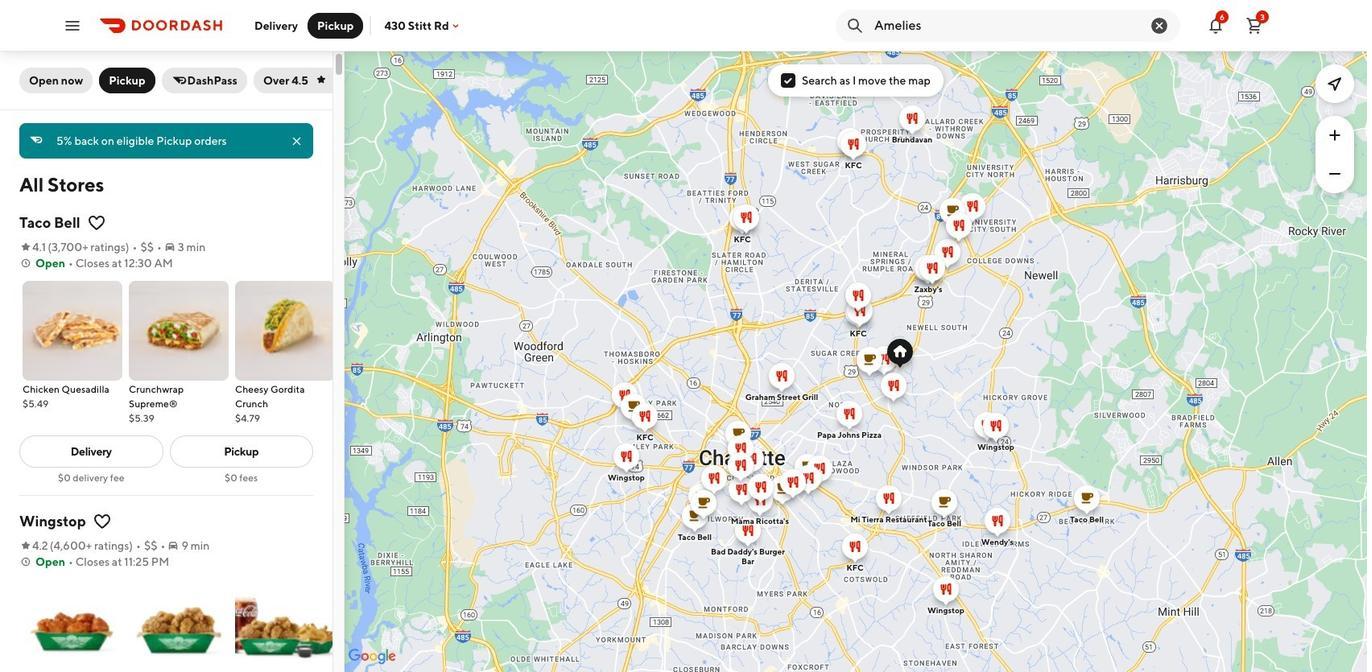 Task type: locate. For each thing, give the bounding box(es) containing it.
powered by google image
[[349, 649, 396, 665]]

open menu image
[[63, 16, 82, 35]]

None checkbox
[[781, 73, 796, 88]]

15 wings image
[[129, 580, 229, 673]]

crunchwrap supreme® image
[[129, 281, 229, 381]]

zoom out image
[[1326, 164, 1345, 184]]

notification bell image
[[1207, 16, 1226, 35]]

average rating of 4.1 out of 5 element
[[19, 239, 46, 255]]

large 10 pc wing combo image
[[235, 580, 335, 673]]

10 wings image
[[23, 580, 122, 673]]

zoom in image
[[1326, 126, 1345, 145]]

average rating of 4.2 out of 5 element
[[19, 538, 48, 554]]



Task type: describe. For each thing, give the bounding box(es) containing it.
cheesy gordita crunch image
[[235, 281, 335, 381]]

recenter the map image
[[1326, 74, 1345, 93]]

map region
[[292, 0, 1368, 673]]

1 items, open order cart image
[[1246, 16, 1265, 35]]

clear search input image
[[1150, 16, 1170, 35]]

Store search: begin typing to search for stores available on DoorDash text field
[[875, 17, 1134, 34]]

chicken quesadilla image
[[23, 281, 122, 381]]



Task type: vqa. For each thing, say whether or not it's contained in the screenshot.
third Helpful button from the top of the page
no



